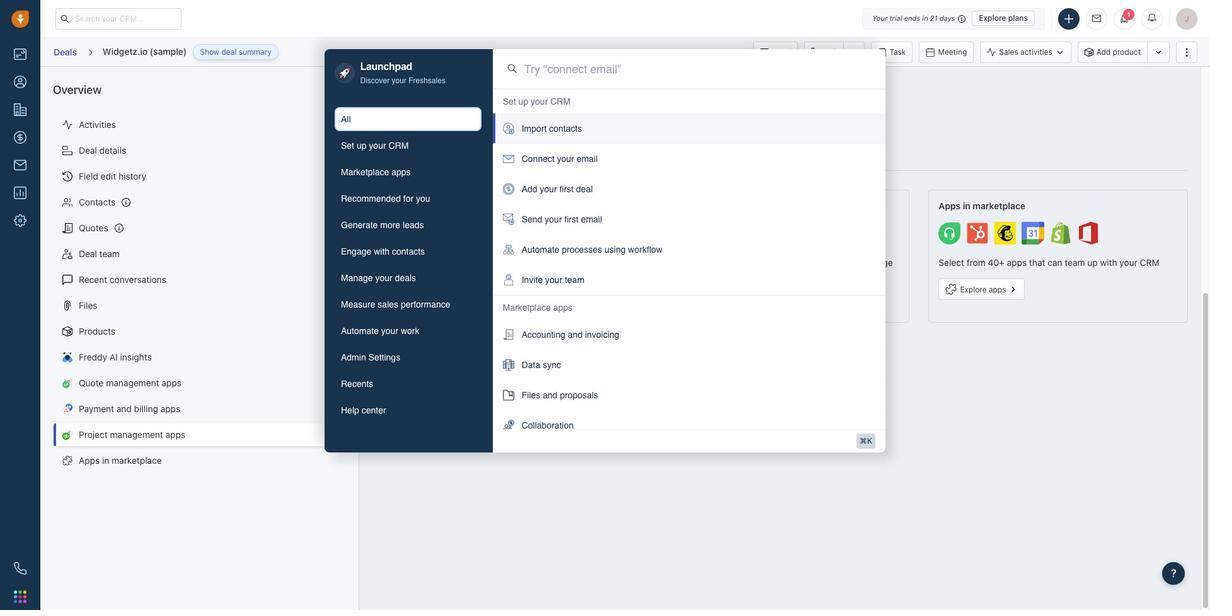 Task type: locate. For each thing, give the bounding box(es) containing it.
contacts inside engage with contacts button
[[392, 247, 425, 257]]

automate for automate processes using workflow
[[522, 245, 560, 255]]

explore inside button
[[961, 285, 987, 294]]

Try "connect email" field
[[524, 61, 871, 77]]

1 horizontal spatial add
[[1097, 47, 1111, 57]]

create
[[382, 257, 409, 268], [661, 257, 688, 268]]

create quotes and proposals based on the deals in your crm
[[382, 257, 609, 281]]

up inside list of options list box
[[519, 97, 529, 107]]

payment and billing apps
[[661, 201, 767, 211], [79, 404, 180, 414]]

1 vertical spatial deal
[[576, 184, 593, 194]]

payments
[[661, 270, 700, 281]]

first for deal
[[560, 184, 574, 194]]

1 horizontal spatial quote
[[382, 201, 408, 211]]

0 vertical spatial email
[[577, 154, 598, 164]]

automate processes using workflow
[[522, 245, 663, 255]]

1 horizontal spatial automate
[[522, 245, 560, 255]]

1 horizontal spatial project management apps
[[372, 79, 508, 92]]

and left manage
[[843, 257, 858, 268]]

0 horizontal spatial marketplace apps
[[341, 167, 411, 177]]

1 vertical spatial automate
[[341, 326, 379, 336]]

with right the can
[[1101, 257, 1118, 268]]

email up automate processes using workflow
[[581, 214, 602, 225]]

automate inside list of options list box
[[522, 245, 560, 255]]

on
[[529, 257, 539, 268]]

quote up more
[[382, 201, 408, 211]]

0 horizontal spatial contacts
[[392, 247, 425, 257]]

contacts up connect your email
[[549, 124, 582, 134]]

0 horizontal spatial proposals
[[460, 257, 500, 268]]

add for add your first deal
[[522, 184, 538, 194]]

1 vertical spatial add
[[522, 184, 538, 194]]

1 vertical spatial deal
[[79, 249, 97, 259]]

add inside button
[[1097, 47, 1111, 57]]

team up recent conversations
[[99, 249, 120, 259]]

set inside button
[[341, 141, 354, 151]]

marketplace apps heading
[[503, 301, 573, 314]]

tab list
[[335, 107, 482, 423]]

2 horizontal spatial with
[[1101, 257, 1118, 268]]

automate
[[522, 245, 560, 255], [341, 326, 379, 336]]

recents button
[[335, 372, 482, 396]]

payment up workflow
[[661, 201, 698, 211]]

quote management apps down insights
[[79, 378, 182, 389]]

0 vertical spatial proposals
[[460, 257, 500, 268]]

1 vertical spatial explore
[[961, 285, 987, 294]]

proposals down sync on the left bottom of the page
[[560, 390, 598, 400]]

automate down the measure
[[341, 326, 379, 336]]

billing down insights
[[134, 404, 158, 414]]

quotes
[[79, 223, 108, 234]]

connect your email
[[522, 154, 598, 164]]

1 horizontal spatial proposals
[[560, 390, 598, 400]]

crm inside button
[[389, 141, 409, 151]]

create up payments
[[661, 257, 688, 268]]

quote down the freddy
[[79, 378, 104, 389]]

explore down from
[[961, 285, 987, 294]]

email up add your first deal
[[577, 154, 598, 164]]

your inside the launchpad discover your freshsales
[[392, 77, 407, 85]]

1 horizontal spatial deal
[[576, 184, 593, 194]]

0 vertical spatial explore
[[979, 13, 1007, 23]]

1 horizontal spatial team
[[565, 275, 585, 285]]

manage your deals button
[[335, 266, 482, 290]]

1 deal from the top
[[79, 145, 97, 156]]

deals down processes
[[557, 257, 579, 268]]

quote
[[382, 201, 408, 211], [79, 378, 104, 389]]

0 horizontal spatial project
[[79, 430, 108, 440]]

1 vertical spatial contacts
[[392, 247, 425, 257]]

0 vertical spatial quote management apps
[[382, 201, 489, 211]]

0 horizontal spatial quote management apps
[[79, 378, 182, 389]]

1 vertical spatial billing
[[134, 404, 158, 414]]

1 horizontal spatial create
[[661, 257, 688, 268]]

team down processes
[[565, 275, 585, 285]]

team
[[99, 249, 120, 259], [1065, 257, 1086, 268], [565, 275, 585, 285]]

0 vertical spatial apps
[[939, 201, 961, 211]]

your trial ends in 21 days
[[873, 14, 955, 22]]

meeting
[[939, 47, 967, 56]]

quote management apps up leads
[[382, 201, 489, 211]]

add product
[[1097, 47, 1141, 57]]

0 horizontal spatial payment
[[79, 404, 114, 414]]

apps
[[483, 79, 508, 92], [392, 167, 411, 177], [468, 201, 489, 211], [746, 201, 767, 211], [1007, 257, 1027, 268], [989, 285, 1007, 294], [408, 297, 426, 307], [554, 303, 573, 313], [162, 378, 182, 389], [161, 404, 180, 414], [166, 430, 185, 440]]

1 vertical spatial payment and billing apps
[[79, 404, 180, 414]]

contacts
[[549, 124, 582, 134], [392, 247, 425, 257]]

leads
[[403, 220, 424, 230]]

product
[[1113, 47, 1141, 57]]

0 vertical spatial deals
[[557, 257, 579, 268]]

0 vertical spatial marketplace
[[341, 167, 389, 177]]

marketplace
[[973, 201, 1026, 211], [112, 455, 162, 466]]

proposals left the based
[[460, 257, 500, 268]]

processes
[[562, 245, 602, 255]]

2 deal from the top
[[79, 249, 97, 259]]

1 vertical spatial quote
[[79, 378, 104, 389]]

0 horizontal spatial add
[[522, 184, 538, 194]]

automate for automate your work
[[341, 326, 379, 336]]

and right quotes
[[442, 257, 457, 268]]

1 vertical spatial marketplace
[[503, 303, 551, 313]]

team right the can
[[1065, 257, 1086, 268]]

1 vertical spatial files
[[522, 390, 541, 400]]

trial
[[890, 14, 903, 22]]

1 horizontal spatial marketplace apps
[[503, 303, 573, 313]]

marketplace inside marketplace apps heading
[[503, 303, 551, 313]]

explore left plans
[[979, 13, 1007, 23]]

widgetz.io
[[103, 46, 148, 57]]

deal for deal team
[[79, 249, 97, 259]]

0 horizontal spatial marketplace
[[112, 455, 162, 466]]

data sync
[[522, 360, 561, 370]]

manage
[[341, 273, 373, 283]]

explore plans
[[979, 13, 1028, 23]]

create invoices, share them with customers, and manage payments
[[661, 257, 893, 281]]

0 vertical spatial marketplace apps
[[341, 167, 411, 177]]

add product button
[[1078, 41, 1148, 63]]

1 vertical spatial payment
[[79, 404, 114, 414]]

automate your work button
[[335, 319, 482, 343]]

contacts up quotes
[[392, 247, 425, 257]]

launchpad discover your freshsales
[[360, 61, 446, 85]]

0 horizontal spatial marketplace
[[341, 167, 389, 177]]

1 vertical spatial apps
[[79, 455, 100, 466]]

edit
[[101, 171, 116, 182]]

marketplace apps up recommended
[[341, 167, 411, 177]]

crm
[[551, 97, 571, 107], [551, 97, 571, 107], [389, 141, 409, 151], [1140, 257, 1160, 268], [382, 270, 402, 281]]

admin settings button
[[335, 346, 482, 370]]

and up invoices,
[[700, 201, 716, 211]]

0 vertical spatial deal
[[79, 145, 97, 156]]

set up your crm inside button
[[341, 141, 409, 151]]

files for files and proposals
[[522, 390, 541, 400]]

center
[[362, 406, 386, 416]]

freshsales
[[409, 77, 446, 85]]

0 vertical spatial automate
[[522, 245, 560, 255]]

add left product
[[1097, 47, 1111, 57]]

marketplace up recommended
[[341, 167, 389, 177]]

1 horizontal spatial quote management apps
[[382, 201, 489, 211]]

recents
[[341, 379, 374, 389]]

create down the engage with contacts
[[382, 257, 409, 268]]

engage with contacts
[[341, 247, 425, 257]]

0 horizontal spatial deals
[[395, 273, 416, 283]]

view apps
[[389, 297, 426, 307]]

1 horizontal spatial project
[[372, 79, 409, 92]]

1 horizontal spatial deals
[[557, 257, 579, 268]]

1 horizontal spatial marketplace
[[503, 303, 551, 313]]

1 vertical spatial project management apps
[[79, 430, 185, 440]]

1 horizontal spatial apps in marketplace
[[939, 201, 1026, 211]]

1 vertical spatial marketplace apps
[[503, 303, 573, 313]]

contacts inside list of options list box
[[549, 124, 582, 134]]

1 horizontal spatial marketplace
[[973, 201, 1026, 211]]

and down freddy ai insights at the bottom of the page
[[117, 404, 132, 414]]

payment
[[661, 201, 698, 211], [79, 404, 114, 414]]

1 horizontal spatial contacts
[[549, 124, 582, 134]]

1 horizontal spatial payment and billing apps
[[661, 201, 767, 211]]

deal left details
[[79, 145, 97, 156]]

first up processes
[[565, 214, 579, 225]]

40+
[[988, 257, 1005, 268]]

and
[[700, 201, 716, 211], [442, 257, 457, 268], [843, 257, 858, 268], [568, 330, 583, 340], [543, 390, 558, 400], [117, 404, 132, 414]]

phone image
[[14, 562, 26, 575]]

1 vertical spatial proposals
[[560, 390, 598, 400]]

deals up view apps
[[395, 273, 416, 283]]

0 horizontal spatial quote
[[79, 378, 104, 389]]

deal for deal details
[[79, 145, 97, 156]]

task button
[[871, 41, 913, 63]]

explore
[[979, 13, 1007, 23], [961, 285, 987, 294]]

measure
[[341, 300, 375, 310]]

0 vertical spatial files
[[79, 300, 97, 311]]

crm inside list of options list box
[[551, 97, 571, 107]]

marketplace
[[341, 167, 389, 177], [503, 303, 551, 313]]

press-command-k-to-open-and-close element
[[857, 434, 876, 449]]

crm inside create quotes and proposals based on the deals in your crm
[[382, 270, 402, 281]]

billing up share
[[718, 201, 744, 211]]

1 vertical spatial deals
[[395, 273, 416, 283]]

1
[[1127, 10, 1131, 18]]

files for files
[[79, 300, 97, 311]]

0 vertical spatial first
[[560, 184, 574, 194]]

list of options list box
[[493, 89, 886, 610]]

team inside list of options list box
[[565, 275, 585, 285]]

them
[[753, 257, 774, 268]]

1 horizontal spatial payment
[[661, 201, 698, 211]]

set inside list of options list box
[[503, 97, 516, 107]]

apps in marketplace
[[939, 201, 1026, 211], [79, 455, 162, 466]]

1 vertical spatial project
[[79, 430, 108, 440]]

email
[[772, 47, 792, 56]]

0 vertical spatial contacts
[[549, 124, 582, 134]]

with right them
[[776, 257, 793, 268]]

sales activities button
[[981, 41, 1078, 63], [981, 41, 1072, 63]]

files down data
[[522, 390, 541, 400]]

0 vertical spatial deal
[[222, 47, 237, 57]]

add up send
[[522, 184, 538, 194]]

data
[[522, 360, 541, 370]]

0 horizontal spatial apps in marketplace
[[79, 455, 162, 466]]

proposals
[[460, 257, 500, 268], [560, 390, 598, 400]]

1 vertical spatial first
[[565, 214, 579, 225]]

1 horizontal spatial with
[[776, 257, 793, 268]]

project management apps
[[372, 79, 508, 92], [79, 430, 185, 440]]

payment and billing apps up invoices,
[[661, 201, 767, 211]]

1 vertical spatial marketplace
[[112, 455, 162, 466]]

apps inside heading
[[554, 303, 573, 313]]

add inside list of options list box
[[522, 184, 538, 194]]

contacts
[[79, 197, 116, 208]]

create inside create quotes and proposals based on the deals in your crm
[[382, 257, 409, 268]]

marketplace down invite
[[503, 303, 551, 313]]

0 horizontal spatial with
[[374, 247, 390, 257]]

0 vertical spatial marketplace
[[973, 201, 1026, 211]]

more
[[380, 220, 401, 230]]

0 horizontal spatial apps
[[79, 455, 100, 466]]

files down recent
[[79, 300, 97, 311]]

view
[[389, 297, 406, 307]]

call
[[824, 47, 837, 56]]

1 vertical spatial apps in marketplace
[[79, 455, 162, 466]]

create inside create invoices, share them with customers, and manage payments
[[661, 257, 688, 268]]

generate more leads
[[341, 220, 424, 230]]

add
[[1097, 47, 1111, 57], [522, 184, 538, 194]]

files and proposals
[[522, 390, 598, 400]]

payment down the freddy
[[79, 404, 114, 414]]

deal up send your first email
[[576, 184, 593, 194]]

marketplace apps up accounting
[[503, 303, 573, 313]]

send your first email
[[522, 214, 602, 225]]

deal right the show
[[222, 47, 237, 57]]

0 vertical spatial add
[[1097, 47, 1111, 57]]

0 vertical spatial project management apps
[[372, 79, 508, 92]]

marketplace apps
[[341, 167, 411, 177], [503, 303, 573, 313]]

0 horizontal spatial automate
[[341, 326, 379, 336]]

2 create from the left
[[661, 257, 688, 268]]

1 horizontal spatial files
[[522, 390, 541, 400]]

explore for explore apps
[[961, 285, 987, 294]]

invoices,
[[690, 257, 726, 268]]

automate inside button
[[341, 326, 379, 336]]

days
[[940, 14, 955, 22]]

with right engage
[[374, 247, 390, 257]]

0 vertical spatial payment and billing apps
[[661, 201, 767, 211]]

0 vertical spatial apps in marketplace
[[939, 201, 1026, 211]]

manage your deals
[[341, 273, 416, 283]]

in
[[923, 14, 929, 22], [963, 201, 971, 211], [581, 257, 589, 268], [102, 455, 109, 466]]

products
[[79, 326, 115, 337]]

files inside list of options list box
[[522, 390, 541, 400]]

accounting
[[522, 330, 566, 340]]

set up your crm heading
[[503, 95, 571, 108], [503, 95, 571, 108]]

sales
[[378, 300, 399, 310]]

set up your crm
[[503, 97, 571, 107], [503, 97, 571, 107], [341, 141, 409, 151]]

proposals inside create quotes and proposals based on the deals in your crm
[[460, 257, 500, 268]]

first up send your first email
[[560, 184, 574, 194]]

1 vertical spatial email
[[581, 214, 602, 225]]

0 horizontal spatial files
[[79, 300, 97, 311]]

0 horizontal spatial billing
[[134, 404, 158, 414]]

deal up recent
[[79, 249, 97, 259]]

add for add product
[[1097, 47, 1111, 57]]

first
[[560, 184, 574, 194], [565, 214, 579, 225]]

your inside button
[[381, 326, 399, 336]]

payment and billing apps down insights
[[79, 404, 180, 414]]

1 create from the left
[[382, 257, 409, 268]]

automate up the 'on'
[[522, 245, 560, 255]]

0 vertical spatial billing
[[718, 201, 744, 211]]

sales
[[1000, 47, 1019, 57]]

0 horizontal spatial create
[[382, 257, 409, 268]]

in inside create quotes and proposals based on the deals in your crm
[[581, 257, 589, 268]]



Task type: describe. For each thing, give the bounding box(es) containing it.
can
[[1048, 257, 1063, 268]]

set up your crm button
[[335, 134, 482, 158]]

conversations
[[110, 274, 166, 285]]

select
[[939, 257, 965, 268]]

⌘
[[860, 437, 868, 445]]

connect
[[522, 154, 555, 164]]

ends
[[905, 14, 921, 22]]

field edit history
[[79, 171, 146, 182]]

2 horizontal spatial team
[[1065, 257, 1086, 268]]

0 vertical spatial quote
[[382, 201, 408, 211]]

deal inside list of options list box
[[576, 184, 593, 194]]

mng settings image
[[334, 84, 343, 93]]

the
[[542, 257, 555, 268]]

activities
[[1021, 47, 1053, 57]]

0 horizontal spatial deal
[[222, 47, 237, 57]]

engage with contacts button
[[335, 240, 482, 264]]

and inside create quotes and proposals based on the deals in your crm
[[442, 257, 457, 268]]

accounting and invoicing
[[522, 330, 620, 340]]

using
[[605, 245, 626, 255]]

history
[[119, 171, 146, 182]]

create for create quotes and proposals based on the deals in your crm
[[382, 257, 409, 268]]

deal details
[[79, 145, 126, 156]]

send
[[522, 214, 543, 225]]

Search your CRM... text field
[[55, 8, 182, 29]]

⌘ k
[[860, 437, 873, 445]]

with inside create invoices, share them with customers, and manage payments
[[776, 257, 793, 268]]

your
[[873, 14, 888, 22]]

marketplace apps inside list of options list box
[[503, 303, 573, 313]]

help
[[341, 406, 359, 416]]

recommended for you
[[341, 194, 430, 204]]

jira
[[411, 120, 424, 130]]

1 horizontal spatial apps
[[939, 201, 961, 211]]

set up your crm inside list of options list box
[[503, 97, 571, 107]]

0 horizontal spatial team
[[99, 249, 120, 259]]

overview
[[53, 83, 102, 96]]

automate your work
[[341, 326, 420, 336]]

and inside create invoices, share them with customers, and manage payments
[[843, 257, 858, 268]]

recent conversations
[[79, 274, 166, 285]]

(sample)
[[150, 46, 187, 57]]

create for create invoices, share them with customers, and manage payments
[[661, 257, 688, 268]]

import contacts
[[522, 124, 582, 134]]

marketplace inside 'marketplace apps' button
[[341, 167, 389, 177]]

1 horizontal spatial billing
[[718, 201, 744, 211]]

0 horizontal spatial project management apps
[[79, 430, 185, 440]]

1 link
[[1114, 8, 1136, 29]]

marketplace apps inside 'marketplace apps' button
[[341, 167, 411, 177]]

plans
[[1009, 13, 1028, 23]]

0 horizontal spatial payment and billing apps
[[79, 404, 180, 414]]

explore plans link
[[972, 11, 1035, 26]]

with inside button
[[374, 247, 390, 257]]

invoicing
[[585, 330, 620, 340]]

work
[[401, 326, 420, 336]]

freddy
[[79, 352, 107, 363]]

explore for explore plans
[[979, 13, 1007, 23]]

0 vertical spatial payment
[[661, 201, 698, 211]]

invite your team
[[522, 275, 585, 285]]

quotes
[[412, 257, 440, 268]]

meeting button
[[920, 41, 974, 63]]

measure sales performance
[[341, 300, 451, 310]]

import
[[522, 124, 547, 134]]

summary
[[239, 47, 272, 57]]

ai
[[110, 352, 118, 363]]

field
[[79, 171, 98, 182]]

up inside button
[[357, 141, 367, 151]]

deals
[[54, 47, 77, 57]]

activities
[[79, 119, 116, 130]]

invite
[[522, 275, 543, 285]]

manage
[[861, 257, 893, 268]]

based
[[502, 257, 527, 268]]

all
[[341, 114, 351, 124]]

k
[[868, 437, 873, 445]]

21
[[931, 14, 938, 22]]

recommended for you button
[[335, 187, 482, 211]]

show
[[200, 47, 220, 57]]

deals link
[[53, 42, 77, 62]]

deals inside button
[[395, 273, 416, 283]]

you
[[416, 194, 430, 204]]

select from 40+ apps that can team up with your crm
[[939, 257, 1160, 268]]

recommended
[[341, 194, 401, 204]]

customers,
[[796, 257, 841, 268]]

recent
[[79, 274, 107, 285]]

explore apps button
[[939, 279, 1026, 300]]

generate
[[341, 220, 378, 230]]

add your first deal
[[522, 184, 593, 194]]

proposals inside list of options list box
[[560, 390, 598, 400]]

and left invoicing
[[568, 330, 583, 340]]

generate more leads button
[[335, 213, 482, 237]]

deals inside create quotes and proposals based on the deals in your crm
[[557, 257, 579, 268]]

widgetz.io (sample)
[[103, 46, 187, 57]]

and down sync on the left bottom of the page
[[543, 390, 558, 400]]

help center
[[341, 406, 386, 416]]

first for email
[[565, 214, 579, 225]]

tab list containing all
[[335, 107, 482, 423]]

performance
[[401, 300, 451, 310]]

show deal summary
[[200, 47, 272, 57]]

freddy ai insights
[[79, 352, 152, 363]]

phone element
[[8, 556, 33, 581]]

admin settings
[[341, 353, 401, 363]]

that
[[1030, 257, 1046, 268]]

freshworks switcher image
[[14, 591, 26, 603]]

workflow
[[628, 245, 663, 255]]

all button
[[335, 107, 482, 131]]

your inside create quotes and proposals based on the deals in your crm
[[591, 257, 609, 268]]

1 vertical spatial quote management apps
[[79, 378, 182, 389]]

asana
[[534, 120, 556, 130]]

measure sales performance button
[[335, 293, 482, 317]]

settings
[[369, 353, 401, 363]]

0 vertical spatial project
[[372, 79, 409, 92]]

help center button
[[335, 399, 482, 423]]



Task type: vqa. For each thing, say whether or not it's contained in the screenshot.
the leftmost billing
yes



